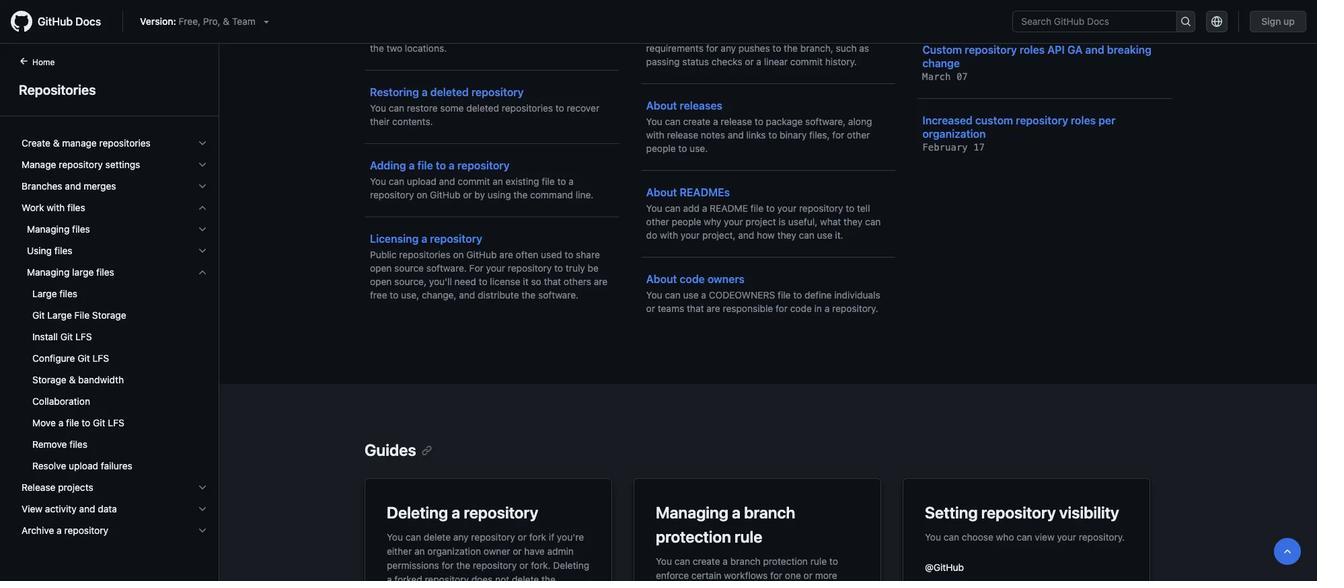 Task type: vqa. For each thing, say whether or not it's contained in the screenshot.
Overview
no



Task type: describe. For each thing, give the bounding box(es) containing it.
existing
[[506, 176, 539, 187]]

about for about code owners
[[646, 273, 677, 286]]

or down rules,
[[694, 29, 703, 40]]

on inside licensing a repository public repositories on github are often used to share open source software. for your repository to truly be open source, you'll need to license it so that others are free to use, change, and distribute the software.
[[453, 249, 464, 260]]

any inside you can protect important branches by setting branch protection rules, which define whether collaborators can delete or force push to the branch and set requirements for any pushes to the branch, such as passing status checks or a linear commit history.
[[721, 43, 736, 54]]

create inside the about releases you can create a release to package software, along with release notes and links to binary files, for other people to use.
[[683, 116, 711, 127]]

what
[[820, 216, 841, 227]]

move a file to git lfs link
[[16, 413, 213, 434]]

configure git lfs
[[32, 353, 109, 364]]

1 open from the top
[[370, 263, 392, 274]]

when you create a repository on github.com, it exists as a remote repository. you can clone your repository to create a local copy on your computer and sync between the two locations. link
[[370, 0, 614, 66]]

recover
[[567, 103, 600, 114]]

can inside 'you can delete any repository or fork if you're either an organization owner or have admin permissions for the repository or fork. deleting a forked repository does not delete'
[[406, 532, 421, 543]]

0 horizontal spatial github
[[38, 15, 73, 28]]

to inside restoring a deleted repository you can restore some deleted repositories to recover their contents.
[[556, 103, 564, 114]]

2 vertical spatial lfs
[[108, 418, 124, 429]]

resolve upload failures link
[[16, 456, 213, 477]]

visibility
[[1060, 503, 1120, 522]]

the inside licensing a repository public repositories on github are often used to share open source software. for your repository to truly be open source, you'll need to license it so that others are free to use, change, and distribute the software.
[[522, 290, 536, 301]]

sync
[[552, 29, 573, 40]]

files for remove files
[[70, 439, 87, 450]]

0 vertical spatial deleted
[[430, 86, 469, 99]]

1 vertical spatial large
[[47, 310, 72, 321]]

per
[[1099, 114, 1116, 127]]

other inside the about releases you can create a release to package software, along with release notes and links to binary files, for other people to use.
[[847, 130, 870, 141]]

about readmes you can add a readme file to your repository to tell other people why your project is useful, what they can do with your project, and how they can use it.
[[646, 186, 881, 241]]

share
[[576, 249, 600, 260]]

2 horizontal spatial &
[[223, 16, 230, 27]]

people inside the about readmes you can add a readme file to your repository to tell other people why your project is useful, what they can do with your project, and how they can use it.
[[672, 216, 702, 227]]

team
[[232, 16, 256, 27]]

repository inside the increased custom repository roles per organization february 17
[[1016, 114, 1069, 127]]

create right you
[[416, 2, 443, 13]]

& for create & manage repositories
[[53, 138, 60, 149]]

people inside the about releases you can create a release to package software, along with release notes and links to binary files, for other people to use.
[[646, 143, 676, 154]]

can left protect
[[665, 2, 681, 13]]

1 vertical spatial release
[[667, 130, 699, 141]]

can up requirements
[[646, 29, 662, 40]]

when
[[370, 2, 395, 13]]

use inside the about readmes you can add a readme file to your repository to tell other people why your project is useful, what they can do with your project, and how they can use it.
[[817, 230, 833, 241]]

a down the some
[[449, 159, 455, 172]]

releases
[[680, 99, 723, 112]]

configure
[[32, 353, 75, 364]]

0 horizontal spatial deleting
[[387, 503, 448, 522]]

such
[[836, 43, 857, 54]]

sc 9kayk9 0 image for using files
[[197, 246, 208, 256]]

does
[[472, 574, 493, 581]]

the inside adding a file to a repository you can upload and commit an existing file to a repository on github or by using the command line.
[[514, 189, 528, 201]]

projects
[[58, 482, 93, 493]]

how
[[757, 230, 775, 241]]

repositories inside restoring a deleted repository you can restore some deleted repositories to recover their contents.
[[502, 103, 553, 114]]

branches
[[22, 181, 62, 192]]

repository inside restoring a deleted repository you can restore some deleted repositories to recover their contents.
[[472, 86, 524, 99]]

file right adding
[[418, 159, 433, 172]]

can left add
[[665, 203, 681, 214]]

release projects button
[[16, 477, 213, 499]]

collaboration link
[[16, 391, 213, 413]]

you inside the about readmes you can add a readme file to your repository to tell other people why your project is useful, what they can do with your project, and how they can use it.
[[646, 203, 663, 214]]

or inside adding a file to a repository you can upload and commit an existing file to a repository on github or by using the command line.
[[463, 189, 472, 201]]

one
[[785, 570, 801, 581]]

or left have
[[513, 546, 522, 557]]

move a file to git lfs
[[32, 418, 124, 429]]

create inside you can create a branch protection rule to enforce certain workflows for one or mor
[[693, 556, 720, 567]]

about code owners you can use a codeowners file to define individuals or teams that are responsible for code in a repository.
[[646, 273, 881, 314]]

a inside dropdown button
[[57, 525, 62, 536]]

on inside adding a file to a repository you can upload and commit an existing file to a repository on github or by using the command line.
[[417, 189, 428, 201]]

upload inside adding a file to a repository you can upload and commit an existing file to a repository on github or by using the command line.
[[407, 176, 437, 187]]

git right install
[[60, 331, 73, 343]]

git up install
[[32, 310, 45, 321]]

file inside 'about code owners you can use a codeowners file to define individuals or teams that are responsible for code in a repository.'
[[778, 290, 791, 301]]

february
[[923, 142, 968, 153]]

large files link
[[16, 283, 213, 305]]

for inside you can create a branch protection rule to enforce certain workflows for one or mor
[[771, 570, 783, 581]]

file
[[74, 310, 90, 321]]

triangle down image
[[261, 16, 272, 27]]

you can protect important branches by setting branch protection rules, which define whether collaborators can delete or force push to the branch and set requirements for any pushes to the branch, such as passing status checks or a linear commit history. link
[[646, 0, 891, 79]]

your left "computer"
[[468, 29, 487, 40]]

change,
[[422, 290, 457, 301]]

distribute
[[478, 290, 519, 301]]

or inside you can create a branch protection rule to enforce certain workflows for one or mor
[[804, 570, 813, 581]]

repositories link
[[16, 79, 203, 100]]

or down pushes
[[745, 56, 754, 67]]

create & manage repositories button
[[16, 133, 213, 154]]

1 vertical spatial software.
[[538, 290, 579, 301]]

storage inside git large file storage link
[[92, 310, 126, 321]]

your down "github.com,"
[[535, 16, 554, 27]]

for inside you can protect important branches by setting branch protection rules, which define whether collaborators can delete or force push to the branch and set requirements for any pushes to the branch, such as passing status checks or a linear commit history.
[[706, 43, 718, 54]]

upload inside managing large files element
[[69, 461, 98, 472]]

sc 9kayk9 0 image for work with files
[[197, 203, 208, 213]]

& for storage & bandwidth
[[69, 374, 76, 386]]

clone
[[509, 16, 533, 27]]

a up 'copy'
[[446, 2, 451, 13]]

a left codeowners
[[701, 290, 707, 301]]

custom
[[923, 43, 962, 56]]

work with files element containing work with files
[[11, 197, 219, 477]]

and inside adding a file to a repository you can upload and commit an existing file to a repository on github or by using the command line.
[[439, 176, 455, 187]]

you'll
[[429, 276, 452, 287]]

api
[[1048, 43, 1065, 56]]

git large file storage link
[[16, 305, 213, 326]]

managing large files element containing large files
[[11, 283, 219, 477]]

create
[[22, 138, 50, 149]]

repository. inside 'about code owners you can use a codeowners file to define individuals or teams that are responsible for code in a repository.'
[[832, 303, 879, 314]]

you inside 'you can delete any repository or fork if you're either an organization owner or have admin permissions for the repository or fork. deleting a forked repository does not delete'
[[387, 532, 403, 543]]

files for managing files
[[72, 224, 90, 235]]

deleting inside 'you can delete any repository or fork if you're either an organization owner or have admin permissions for the repository or fork. deleting a forked repository does not delete'
[[553, 560, 590, 571]]

commit inside you can protect important branches by setting branch protection rules, which define whether collaborators can delete or force push to the branch and set requirements for any pushes to the branch, such as passing status checks or a linear commit history.
[[791, 56, 823, 67]]

their
[[370, 116, 390, 127]]

owner
[[484, 546, 510, 557]]

passing
[[646, 56, 680, 67]]

create up "two"
[[370, 29, 398, 40]]

a inside 'you can delete any repository or fork if you're either an organization owner or have admin permissions for the repository or fork. deleting a forked repository does not delete'
[[387, 574, 392, 581]]

readme
[[710, 203, 748, 214]]

1 vertical spatial deleted
[[467, 103, 499, 114]]

repository inside custom repository roles api ga and breaking change march 07
[[965, 43, 1017, 56]]

managing for managing a branch protection rule
[[656, 503, 729, 522]]

who
[[996, 532, 1015, 543]]

file inside repositories element
[[66, 418, 79, 429]]

truly
[[566, 263, 585, 274]]

you inside when you create a repository on github.com, it exists as a remote repository. you can clone your repository to create a local copy on your computer and sync between the two locations.
[[472, 16, 488, 27]]

ga
[[1068, 43, 1083, 56]]

lfs for install git lfs
[[75, 331, 92, 343]]

binary
[[780, 130, 807, 141]]

the inside 'you can delete any repository or fork if you're either an organization owner or have admin permissions for the repository or fork. deleting a forked repository does not delete'
[[456, 560, 470, 571]]

1 horizontal spatial release
[[721, 116, 752, 127]]

february 17 element
[[923, 142, 985, 153]]

define inside 'about code owners you can use a codeowners file to define individuals or teams that are responsible for code in a repository.'
[[805, 290, 832, 301]]

notes
[[701, 130, 725, 141]]

managing for managing files
[[27, 224, 70, 235]]

or left fork.
[[520, 560, 529, 571]]

work
[[22, 202, 44, 213]]

files down branches and merges
[[67, 202, 85, 213]]

and inside view activity and data dropdown button
[[79, 504, 95, 515]]

and inside licensing a repository public repositories on github are often used to share open source software. for your repository to truly be open source, you'll need to license it so that others are free to use, change, and distribute the software.
[[459, 290, 475, 301]]

protect
[[683, 2, 715, 13]]

with inside the about readmes you can add a readme file to your repository to tell other people why your project is useful, what they can do with your project, and how they can use it.
[[660, 230, 678, 241]]

in
[[815, 303, 822, 314]]

add
[[683, 203, 700, 214]]

can inside the about releases you can create a release to package software, along with release notes and links to binary files, for other people to use.
[[665, 116, 681, 127]]

forked
[[395, 574, 422, 581]]

branch down "whether"
[[782, 29, 813, 40]]

pro,
[[203, 16, 220, 27]]

a inside the about releases you can create a release to package software, along with release notes and links to binary files, for other people to use.
[[713, 116, 718, 127]]

07
[[957, 71, 968, 82]]

requirements
[[646, 43, 704, 54]]

not
[[495, 574, 510, 581]]

for inside 'you can delete any repository or fork if you're either an organization owner or have admin permissions for the repository or fork. deleting a forked repository does not delete'
[[442, 560, 454, 571]]

rule inside managing a branch protection rule
[[735, 528, 763, 546]]

the up linear
[[784, 43, 798, 54]]

using files
[[27, 245, 72, 256]]

enforce
[[656, 570, 689, 581]]

or left fork
[[518, 532, 527, 543]]

work with files button
[[16, 197, 213, 219]]

about releases you can create a release to package software, along with release notes and links to binary files, for other people to use.
[[646, 99, 872, 154]]

a down the remote
[[400, 29, 405, 40]]

can down tell
[[865, 216, 881, 227]]

a up command
[[569, 176, 574, 187]]

you can protect important branches by setting branch protection rules, which define whether collaborators can delete or force push to the branch and set requirements for any pushes to the branch, such as passing status checks or a linear commit history.
[[646, 2, 881, 67]]

repository inside dropdown button
[[59, 159, 103, 170]]

with inside the about releases you can create a release to package software, along with release notes and links to binary files, for other people to use.
[[646, 130, 665, 141]]

lfs for configure git lfs
[[93, 353, 109, 364]]

either
[[387, 546, 412, 557]]

it inside licensing a repository public repositories on github are often used to share open source software. for your repository to truly be open source, you'll need to license it so that others are free to use, change, and distribute the software.
[[523, 276, 529, 287]]

repository. inside when you create a repository on github.com, it exists as a remote repository. you can clone your repository to create a local copy on your computer and sync between the two locations.
[[424, 16, 470, 27]]

a inside you can create a branch protection rule to enforce certain workflows for one or mor
[[723, 556, 728, 567]]

install git lfs link
[[16, 326, 213, 348]]

delete inside you can protect important branches by setting branch protection rules, which define whether collaborators can delete or force push to the branch and set requirements for any pushes to the branch, such as passing status checks or a linear commit history.
[[665, 29, 692, 40]]

increased
[[923, 114, 973, 127]]

scroll to top image
[[1283, 546, 1293, 557]]

file up command
[[542, 176, 555, 187]]

when you create a repository on github.com, it exists as a remote repository. you can clone your repository to create a local copy on your computer and sync between the two locations.
[[370, 2, 613, 54]]

can down setting
[[944, 532, 960, 543]]

data
[[98, 504, 117, 515]]

copy
[[431, 29, 452, 40]]

and inside branches and merges dropdown button
[[65, 181, 81, 192]]

settings
[[105, 159, 140, 170]]

a down when
[[383, 16, 388, 27]]

0 vertical spatial large
[[32, 288, 57, 299]]

useful,
[[789, 216, 818, 227]]

Search GitHub Docs search field
[[1014, 11, 1177, 32]]

computer
[[489, 29, 531, 40]]

you inside restoring a deleted repository you can restore some deleted repositories to recover their contents.
[[370, 103, 386, 114]]

a inside restoring a deleted repository you can restore some deleted repositories to recover their contents.
[[422, 86, 428, 99]]

to inside 'about code owners you can use a codeowners file to define individuals or teams that are responsible for code in a repository.'
[[794, 290, 802, 301]]

as inside you can protect important branches by setting branch protection rules, which define whether collaborators can delete or force push to the branch and set requirements for any pushes to the branch, such as passing status checks or a linear commit history.
[[860, 43, 870, 54]]

you can delete any repository or fork if you're either an organization owner or have admin permissions for the repository or fork. deleting a forked repository does not delete 
[[387, 532, 590, 581]]

2 vertical spatial delete
[[512, 574, 539, 581]]

your down add
[[681, 230, 700, 241]]

free,
[[179, 16, 201, 27]]

set
[[834, 29, 847, 40]]

create & manage repositories
[[22, 138, 151, 149]]

on up clone
[[500, 2, 511, 13]]

repositories inside licensing a repository public repositories on github are often used to share open source software. for your repository to truly be open source, you'll need to license it so that others are free to use, change, and distribute the software.
[[399, 249, 451, 260]]

the up pushes
[[766, 29, 780, 40]]

license
[[490, 276, 521, 287]]

linear
[[764, 56, 788, 67]]

change
[[923, 57, 960, 69]]

define inside you can protect important branches by setting branch protection rules, which define whether collaborators can delete or force push to the branch and set requirements for any pushes to the branch, such as passing status checks or a linear commit history.
[[748, 16, 775, 27]]

home
[[32, 57, 55, 67]]

and inside the about releases you can create a release to package software, along with release notes and links to binary files, for other people to use.
[[728, 130, 744, 141]]

0 horizontal spatial delete
[[424, 532, 451, 543]]

can inside restoring a deleted repository you can restore some deleted repositories to recover their contents.
[[389, 103, 404, 114]]

free
[[370, 290, 387, 301]]

a right adding
[[409, 159, 415, 172]]

git inside 'link'
[[78, 353, 90, 364]]

using files button
[[16, 240, 213, 262]]

use inside 'about code owners you can use a codeowners file to define individuals or teams that are responsible for code in a repository.'
[[683, 290, 699, 301]]

a inside you can protect important branches by setting branch protection rules, which define whether collaborators can delete or force push to the branch and set requirements for any pushes to the branch, such as passing status checks or a linear commit history.
[[757, 56, 762, 67]]

sc 9kayk9 0 image for manage repository settings
[[197, 159, 208, 170]]



Task type: locate. For each thing, give the bounding box(es) containing it.
0 vertical spatial deleting
[[387, 503, 448, 522]]

0 horizontal spatial use
[[683, 290, 699, 301]]

roles inside custom repository roles api ga and breaking change march 07
[[1020, 43, 1045, 56]]

other up do
[[646, 216, 669, 227]]

you up either on the bottom
[[387, 532, 403, 543]]

between
[[575, 29, 613, 40]]

0 horizontal spatial roles
[[1020, 43, 1045, 56]]

managing
[[27, 224, 70, 235], [27, 267, 70, 278], [656, 503, 729, 522]]

0 vertical spatial repositories
[[502, 103, 553, 114]]

be
[[588, 263, 599, 274]]

select language: current language is english image
[[1212, 16, 1223, 27]]

commit down "branch,"
[[791, 56, 823, 67]]

search image
[[1181, 16, 1192, 27]]

licensing a repository public repositories on github are often used to share open source software. for your repository to truly be open source, you'll need to license it so that others are free to use, change, and distribute the software.
[[370, 233, 608, 301]]

0 vertical spatial are
[[500, 249, 513, 260]]

lfs up bandwidth
[[93, 353, 109, 364]]

2 vertical spatial with
[[660, 230, 678, 241]]

0 horizontal spatial define
[[748, 16, 775, 27]]

as down when
[[370, 16, 380, 27]]

1 horizontal spatial repository.
[[832, 303, 879, 314]]

can up "computer"
[[491, 16, 507, 27]]

certain
[[692, 570, 722, 581]]

1 vertical spatial an
[[415, 546, 425, 557]]

2 managing large files element from the top
[[11, 283, 219, 477]]

deleted right the some
[[467, 103, 499, 114]]

on right 'copy'
[[454, 29, 465, 40]]

people down add
[[672, 216, 702, 227]]

1 horizontal spatial as
[[860, 43, 870, 54]]

storage inside storage & bandwidth "link"
[[32, 374, 66, 386]]

a inside managing a branch protection rule
[[732, 503, 741, 522]]

1 horizontal spatial by
[[805, 2, 816, 13]]

for
[[469, 263, 484, 274]]

that
[[544, 276, 561, 287], [687, 303, 704, 314]]

upload up projects
[[69, 461, 98, 472]]

resolve
[[32, 461, 66, 472]]

sc 9kayk9 0 image for view activity and data
[[197, 504, 208, 515]]

sc 9kayk9 0 image inside branches and merges dropdown button
[[197, 181, 208, 192]]

0 vertical spatial storage
[[92, 310, 126, 321]]

version:
[[140, 16, 176, 27]]

an inside 'you can delete any repository or fork if you're either an organization owner or have admin permissions for the repository or fork. deleting a forked repository does not delete'
[[415, 546, 425, 557]]

by inside adding a file to a repository you can upload and commit an existing file to a repository on github or by using the command line.
[[475, 189, 485, 201]]

remove files link
[[16, 434, 213, 456]]

to inside you can create a branch protection rule to enforce certain workflows for one or mor
[[830, 556, 838, 567]]

checks
[[712, 56, 743, 67]]

can inside you can create a branch protection rule to enforce certain workflows for one or mor
[[675, 556, 690, 567]]

you down setting
[[925, 532, 941, 543]]

files for large files
[[59, 288, 77, 299]]

you inside you can create a branch protection rule to enforce certain workflows for one or mor
[[656, 556, 672, 567]]

sc 9kayk9 0 image inside managing large files dropdown button
[[197, 267, 208, 278]]

0 vertical spatial use
[[817, 230, 833, 241]]

2 vertical spatial &
[[69, 374, 76, 386]]

a right add
[[702, 203, 708, 214]]

for inside 'about code owners you can use a codeowners file to define individuals or teams that are responsible for code in a repository.'
[[776, 303, 788, 314]]

protection inside managing a branch protection rule
[[656, 528, 731, 546]]

1 work with files element from the top
[[11, 197, 219, 477]]

licensing
[[370, 233, 419, 245]]

the down so
[[522, 290, 536, 301]]

history.
[[826, 56, 857, 67]]

and inside you can protect important branches by setting branch protection rules, which define whether collaborators can delete or force push to the branch and set requirements for any pushes to the branch, such as passing status checks or a linear commit history.
[[815, 29, 831, 40]]

2 vertical spatial protection
[[763, 556, 808, 567]]

2 horizontal spatial delete
[[665, 29, 692, 40]]

0 vertical spatial by
[[805, 2, 816, 13]]

1 vertical spatial rule
[[811, 556, 827, 567]]

1 vertical spatial any
[[453, 532, 469, 543]]

configure git lfs link
[[16, 348, 213, 369]]

tooltip
[[1275, 538, 1301, 565]]

0 vertical spatial delete
[[665, 29, 692, 40]]

can down useful,
[[799, 230, 815, 241]]

branch up collaborators
[[851, 2, 881, 13]]

2 sc 9kayk9 0 image from the top
[[197, 181, 208, 192]]

1 vertical spatial as
[[860, 43, 870, 54]]

are left often
[[500, 249, 513, 260]]

sc 9kayk9 0 image for managing large files
[[197, 267, 208, 278]]

march 07 element
[[923, 71, 968, 82]]

deleting
[[387, 503, 448, 522], [553, 560, 590, 571]]

0 horizontal spatial other
[[646, 216, 669, 227]]

1 vertical spatial it
[[523, 276, 529, 287]]

1 horizontal spatial commit
[[791, 56, 823, 67]]

1 horizontal spatial that
[[687, 303, 704, 314]]

define up in
[[805, 290, 832, 301]]

2 vertical spatial repository.
[[1079, 532, 1125, 543]]

whether
[[778, 16, 813, 27]]

march
[[923, 71, 951, 82]]

the
[[766, 29, 780, 40], [370, 43, 384, 54], [784, 43, 798, 54], [514, 189, 528, 201], [522, 290, 536, 301], [456, 560, 470, 571]]

1 vertical spatial deleting
[[553, 560, 590, 571]]

define up "push"
[[748, 16, 775, 27]]

that inside licensing a repository public repositories on github are often used to share open source software. for your repository to truly be open source, you'll need to license it so that others are free to use, change, and distribute the software.
[[544, 276, 561, 287]]

& right pro,
[[223, 16, 230, 27]]

a up restore
[[422, 86, 428, 99]]

github
[[38, 15, 73, 28], [430, 189, 461, 201], [467, 249, 497, 260]]

project
[[746, 216, 776, 227]]

collaboration
[[32, 396, 90, 407]]

as inside when you create a repository on github.com, it exists as a remote repository. you can clone your repository to create a local copy on your computer and sync between the two locations.
[[370, 16, 380, 27]]

0 vertical spatial define
[[748, 16, 775, 27]]

open down public
[[370, 263, 392, 274]]

a up you can create a branch protection rule to enforce certain workflows for one or mor
[[732, 503, 741, 522]]

storage & bandwidth link
[[16, 369, 213, 391]]

or right one
[[804, 570, 813, 581]]

2 horizontal spatial repositories
[[502, 103, 553, 114]]

1 horizontal spatial storage
[[92, 310, 126, 321]]

can up teams
[[665, 290, 681, 301]]

github inside licensing a repository public repositories on github are often used to share open source software. for your repository to truly be open source, you'll need to license it so that others are free to use, change, and distribute the software.
[[467, 249, 497, 260]]

about inside the about releases you can create a release to package software, along with release notes and links to binary files, for other people to use.
[[646, 99, 677, 112]]

1 horizontal spatial &
[[69, 374, 76, 386]]

sc 9kayk9 0 image inside release projects dropdown button
[[197, 483, 208, 493]]

1 managing large files element from the top
[[11, 262, 219, 477]]

others
[[564, 276, 592, 287]]

0 horizontal spatial any
[[453, 532, 469, 543]]

github left docs
[[38, 15, 73, 28]]

4 sc 9kayk9 0 image from the top
[[197, 246, 208, 256]]

0 horizontal spatial repository.
[[424, 16, 470, 27]]

on up "licensing"
[[417, 189, 428, 201]]

1 horizontal spatial define
[[805, 290, 832, 301]]

software,
[[806, 116, 846, 127]]

it left exists
[[571, 2, 576, 13]]

a right archive
[[57, 525, 62, 536]]

managing a branch protection rule
[[656, 503, 796, 546]]

setting
[[818, 2, 848, 13]]

sc 9kayk9 0 image inside work with files dropdown button
[[197, 203, 208, 213]]

you inside the about releases you can create a release to package software, along with release notes and links to binary files, for other people to use.
[[646, 116, 663, 127]]

sc 9kayk9 0 image for create & manage repositories
[[197, 138, 208, 149]]

it inside when you create a repository on github.com, it exists as a remote repository. you can clone your repository to create a local copy on your computer and sync between the two locations.
[[571, 2, 576, 13]]

resolve upload failures
[[32, 461, 132, 472]]

0 horizontal spatial that
[[544, 276, 561, 287]]

& down configure git lfs
[[69, 374, 76, 386]]

managing large files element
[[11, 262, 219, 477], [11, 283, 219, 477]]

repository
[[454, 2, 498, 13], [557, 16, 601, 27], [965, 43, 1017, 56], [472, 86, 524, 99], [1016, 114, 1069, 127], [59, 159, 103, 170], [458, 159, 510, 172], [370, 189, 414, 201], [799, 203, 844, 214], [430, 233, 483, 245], [508, 263, 552, 274], [464, 503, 539, 522], [982, 503, 1056, 522], [64, 525, 108, 536], [471, 532, 515, 543], [473, 560, 517, 571], [425, 574, 469, 581]]

lfs down the collaboration link
[[108, 418, 124, 429]]

delete
[[665, 29, 692, 40], [424, 532, 451, 543], [512, 574, 539, 581]]

2 vertical spatial managing
[[656, 503, 729, 522]]

@github
[[925, 562, 964, 573]]

git
[[32, 310, 45, 321], [60, 331, 73, 343], [78, 353, 90, 364], [93, 418, 105, 429]]

a inside licensing a repository public repositories on github are often used to share open source software. for your repository to truly be open source, you'll need to license it so that others are free to use, change, and distribute the software.
[[422, 233, 428, 245]]

why
[[704, 216, 722, 227]]

github inside adding a file to a repository you can upload and commit an existing file to a repository on github or by using the command line.
[[430, 189, 461, 201]]

for right permissions
[[442, 560, 454, 571]]

contents.
[[392, 116, 433, 127]]

large
[[72, 267, 94, 278]]

create
[[416, 2, 443, 13], [370, 29, 398, 40], [683, 116, 711, 127], [693, 556, 720, 567]]

create down releases
[[683, 116, 711, 127]]

1 vertical spatial use
[[683, 290, 699, 301]]

1 vertical spatial upload
[[69, 461, 98, 472]]

sc 9kayk9 0 image inside archive a repository dropdown button
[[197, 526, 208, 536]]

about for about readmes
[[646, 186, 677, 199]]

source
[[394, 263, 424, 274]]

1 horizontal spatial rule
[[811, 556, 827, 567]]

managing inside dropdown button
[[27, 224, 70, 235]]

about inside 'about code owners you can use a codeowners file to define individuals or teams that are responsible for code in a repository.'
[[646, 273, 677, 286]]

organization inside the increased custom repository roles per organization february 17
[[923, 128, 986, 140]]

release
[[721, 116, 752, 127], [667, 130, 699, 141]]

1 vertical spatial organization
[[428, 546, 481, 557]]

or inside 'about code owners you can use a codeowners file to define individuals or teams that are responsible for code in a repository.'
[[646, 303, 655, 314]]

guides link
[[365, 441, 432, 460]]

large files
[[32, 288, 77, 299]]

work with files element containing managing files
[[11, 219, 219, 477]]

2 about from the top
[[646, 186, 677, 199]]

about for about releases
[[646, 99, 677, 112]]

code left in
[[791, 303, 812, 314]]

by up "whether"
[[805, 2, 816, 13]]

do
[[646, 230, 658, 241]]

0 vertical spatial rule
[[735, 528, 763, 546]]

1 horizontal spatial github
[[430, 189, 461, 201]]

0 horizontal spatial as
[[370, 16, 380, 27]]

can inside when you create a repository on github.com, it exists as a remote repository. you can clone your repository to create a local copy on your computer and sync between the two locations.
[[491, 16, 507, 27]]

repository inside the about readmes you can add a readme file to your repository to tell other people why your project is useful, what they can do with your project, and how they can use it.
[[799, 203, 844, 214]]

for
[[706, 43, 718, 54], [833, 130, 845, 141], [776, 303, 788, 314], [442, 560, 454, 571], [771, 570, 783, 581]]

sc 9kayk9 0 image for archive a repository
[[197, 526, 208, 536]]

0 vertical spatial lfs
[[75, 331, 92, 343]]

0 vertical spatial other
[[847, 130, 870, 141]]

3 sc 9kayk9 0 image from the top
[[197, 224, 208, 235]]

by left using
[[475, 189, 485, 201]]

2 work with files element from the top
[[11, 219, 219, 477]]

readmes
[[680, 186, 730, 199]]

a up 'you can delete any repository or fork if you're either an organization owner or have admin permissions for the repository or fork. deleting a forked repository does not delete'
[[452, 503, 460, 522]]

or
[[694, 29, 703, 40], [745, 56, 754, 67], [463, 189, 472, 201], [646, 303, 655, 314], [518, 532, 527, 543], [513, 546, 522, 557], [520, 560, 529, 571], [804, 570, 813, 581]]

upload
[[407, 176, 437, 187], [69, 461, 98, 472]]

breaking
[[1107, 43, 1152, 56]]

sc 9kayk9 0 image for release projects
[[197, 483, 208, 493]]

1 sc 9kayk9 0 image from the top
[[197, 159, 208, 170]]

they down tell
[[844, 216, 863, 227]]

6 sc 9kayk9 0 image from the top
[[197, 526, 208, 536]]

that inside 'about code owners you can use a codeowners file to define individuals or teams that are responsible for code in a repository.'
[[687, 303, 704, 314]]

choose
[[962, 532, 994, 543]]

repositories left recover
[[502, 103, 553, 114]]

links
[[747, 130, 766, 141]]

1 horizontal spatial repositories
[[399, 249, 451, 260]]

a right "licensing"
[[422, 233, 428, 245]]

about left releases
[[646, 99, 677, 112]]

protection inside you can create a branch protection rule to enforce certain workflows for one or mor
[[763, 556, 808, 567]]

1 horizontal spatial it
[[571, 2, 576, 13]]

organization up does
[[428, 546, 481, 557]]

managing inside managing a branch protection rule
[[656, 503, 729, 522]]

sc 9kayk9 0 image for managing files
[[197, 224, 208, 235]]

which
[[720, 16, 746, 27]]

1 horizontal spatial other
[[847, 130, 870, 141]]

1 vertical spatial people
[[672, 216, 702, 227]]

branch up you can create a branch protection rule to enforce certain workflows for one or mor
[[744, 503, 796, 522]]

deleting a repository
[[387, 503, 539, 522]]

branch up workflows
[[731, 556, 761, 567]]

1 vertical spatial delete
[[424, 532, 451, 543]]

you up "enforce"
[[656, 556, 672, 567]]

0 vertical spatial open
[[370, 263, 392, 274]]

archive a repository button
[[16, 520, 213, 542]]

any down deleting a repository
[[453, 532, 469, 543]]

1 vertical spatial &
[[53, 138, 60, 149]]

0 horizontal spatial upload
[[69, 461, 98, 472]]

a down pushes
[[757, 56, 762, 67]]

to inside when you create a repository on github.com, it exists as a remote repository. you can clone your repository to create a local copy on your computer and sync between the two locations.
[[604, 16, 612, 27]]

roles left per at right
[[1071, 114, 1096, 127]]

0 vertical spatial that
[[544, 276, 561, 287]]

by
[[805, 2, 816, 13], [475, 189, 485, 201]]

software. up you'll
[[427, 263, 467, 274]]

repositories element
[[0, 55, 219, 580]]

0 vertical spatial people
[[646, 143, 676, 154]]

large up install git lfs
[[47, 310, 72, 321]]

for inside the about releases you can create a release to package software, along with release notes and links to binary files, for other people to use.
[[833, 130, 845, 141]]

with
[[646, 130, 665, 141], [47, 202, 65, 213], [660, 230, 678, 241]]

any up checks
[[721, 43, 736, 54]]

fork.
[[531, 560, 551, 571]]

a right in
[[825, 303, 830, 314]]

locations.
[[405, 43, 447, 54]]

git down the collaboration link
[[93, 418, 105, 429]]

with up managing files
[[47, 202, 65, 213]]

can inside adding a file to a repository you can upload and commit an existing file to a repository on github or by using the command line.
[[389, 176, 404, 187]]

can up either on the bottom
[[406, 532, 421, 543]]

0 horizontal spatial code
[[680, 273, 705, 286]]

roles inside the increased custom repository roles per organization february 17
[[1071, 114, 1096, 127]]

commit inside adding a file to a repository you can upload and commit an existing file to a repository on github or by using the command line.
[[458, 176, 490, 187]]

1 vertical spatial about
[[646, 186, 677, 199]]

use,
[[401, 290, 419, 301]]

command
[[530, 189, 573, 201]]

failures
[[101, 461, 132, 472]]

2 horizontal spatial github
[[467, 249, 497, 260]]

files down work with files
[[72, 224, 90, 235]]

other inside the about readmes you can add a readme file to your repository to tell other people why your project is useful, what they can do with your project, and how they can use it.
[[646, 216, 669, 227]]

sc 9kayk9 0 image for branches and merges
[[197, 181, 208, 192]]

you up teams
[[646, 290, 663, 301]]

protection up certain at the right
[[656, 528, 731, 546]]

can down restoring
[[389, 103, 404, 114]]

repositories up settings
[[99, 138, 151, 149]]

rule inside you can create a branch protection rule to enforce certain workflows for one or mor
[[811, 556, 827, 567]]

1 sc 9kayk9 0 image from the top
[[197, 138, 208, 149]]

1 vertical spatial define
[[805, 290, 832, 301]]

1 vertical spatial they
[[778, 230, 797, 241]]

0 horizontal spatial release
[[667, 130, 699, 141]]

git large file storage
[[32, 310, 126, 321]]

1 vertical spatial code
[[791, 303, 812, 314]]

0 vertical spatial any
[[721, 43, 736, 54]]

repository inside dropdown button
[[64, 525, 108, 536]]

5 sc 9kayk9 0 image from the top
[[197, 504, 208, 515]]

sc 9kayk9 0 image inside view activity and data dropdown button
[[197, 504, 208, 515]]

1 vertical spatial protection
[[656, 528, 731, 546]]

0 vertical spatial it
[[571, 2, 576, 13]]

0 horizontal spatial they
[[778, 230, 797, 241]]

1 vertical spatial that
[[687, 303, 704, 314]]

for down force
[[706, 43, 718, 54]]

are down be on the left top of page
[[594, 276, 608, 287]]

large down managing large files
[[32, 288, 57, 299]]

about up teams
[[646, 273, 677, 286]]

2 vertical spatial about
[[646, 273, 677, 286]]

2 sc 9kayk9 0 image from the top
[[197, 203, 208, 213]]

they down is
[[778, 230, 797, 241]]

use.
[[690, 143, 708, 154]]

install git lfs
[[32, 331, 92, 343]]

sc 9kayk9 0 image
[[197, 159, 208, 170], [197, 181, 208, 192], [197, 224, 208, 235], [197, 246, 208, 256]]

1 vertical spatial by
[[475, 189, 485, 201]]

status
[[683, 56, 709, 67]]

your down readme
[[724, 216, 743, 227]]

that right teams
[[687, 303, 704, 314]]

it.
[[835, 230, 844, 241]]

repository. up 'copy'
[[424, 16, 470, 27]]

files
[[67, 202, 85, 213], [72, 224, 90, 235], [54, 245, 72, 256], [96, 267, 114, 278], [59, 288, 77, 299], [70, 439, 87, 450]]

and inside the about readmes you can add a readme file to your repository to tell other people why your project is useful, what they can do with your project, and how they can use it.
[[738, 230, 755, 241]]

the inside when you create a repository on github.com, it exists as a remote repository. you can clone your repository to create a local copy on your computer and sync between the two locations.
[[370, 43, 384, 54]]

custom
[[976, 114, 1014, 127]]

2 horizontal spatial are
[[707, 303, 721, 314]]

0 vertical spatial repository.
[[424, 16, 470, 27]]

repositories inside dropdown button
[[99, 138, 151, 149]]

1 vertical spatial repositories
[[99, 138, 151, 149]]

deleted up the some
[[430, 86, 469, 99]]

sc 9kayk9 0 image inside create & manage repositories dropdown button
[[197, 138, 208, 149]]

managing down using files
[[27, 267, 70, 278]]

a right move
[[58, 418, 63, 429]]

with inside dropdown button
[[47, 202, 65, 213]]

1 horizontal spatial are
[[594, 276, 608, 287]]

0 horizontal spatial it
[[523, 276, 529, 287]]

sc 9kayk9 0 image inside using files dropdown button
[[197, 246, 208, 256]]

file right codeowners
[[778, 290, 791, 301]]

manage repository settings
[[22, 159, 140, 170]]

0 vertical spatial &
[[223, 16, 230, 27]]

1 about from the top
[[646, 99, 677, 112]]

a left forked
[[387, 574, 392, 581]]

0 horizontal spatial storage
[[32, 374, 66, 386]]

0 vertical spatial software.
[[427, 263, 467, 274]]

workflows
[[724, 570, 768, 581]]

setting
[[925, 503, 978, 522]]

0 vertical spatial github
[[38, 15, 73, 28]]

lfs down file
[[75, 331, 92, 343]]

as
[[370, 16, 380, 27], [860, 43, 870, 54]]

github docs
[[38, 15, 101, 28]]

1 horizontal spatial they
[[844, 216, 863, 227]]

can
[[665, 2, 681, 13], [491, 16, 507, 27], [646, 29, 662, 40], [389, 103, 404, 114], [665, 116, 681, 127], [389, 176, 404, 187], [665, 203, 681, 214], [865, 216, 881, 227], [799, 230, 815, 241], [665, 290, 681, 301], [406, 532, 421, 543], [944, 532, 960, 543], [1017, 532, 1033, 543], [675, 556, 690, 567]]

None search field
[[1013, 11, 1196, 32]]

with left the "notes"
[[646, 130, 665, 141]]

view activity and data button
[[16, 499, 213, 520]]

organization
[[923, 128, 986, 140], [428, 546, 481, 557]]

code left owners
[[680, 273, 705, 286]]

other down along
[[847, 130, 870, 141]]

by inside you can protect important branches by setting branch protection rules, which define whether collaborators can delete or force push to the branch and set requirements for any pushes to the branch, such as passing status checks or a linear commit history.
[[805, 2, 816, 13]]

are inside 'about code owners you can use a codeowners file to define individuals or teams that are responsible for code in a repository.'
[[707, 303, 721, 314]]

1 horizontal spatial code
[[791, 303, 812, 314]]

3 sc 9kayk9 0 image from the top
[[197, 267, 208, 278]]

source,
[[394, 276, 427, 287]]

3 about from the top
[[646, 273, 677, 286]]

on up need
[[453, 249, 464, 260]]

1 vertical spatial with
[[47, 202, 65, 213]]

managing large files element containing managing large files
[[11, 262, 219, 477]]

1 vertical spatial commit
[[458, 176, 490, 187]]

your up is
[[778, 203, 797, 214]]

0 vertical spatial release
[[721, 116, 752, 127]]

and inside when you create a repository on github.com, it exists as a remote repository. you can clone your repository to create a local copy on your computer and sync between the two locations.
[[534, 29, 550, 40]]

you left protect
[[646, 2, 663, 13]]

files for using files
[[54, 245, 72, 256]]

guides
[[365, 441, 416, 460]]

0 horizontal spatial commit
[[458, 176, 490, 187]]

branch inside managing a branch protection rule
[[744, 503, 796, 522]]

your right view at right
[[1058, 532, 1077, 543]]

a up workflows
[[723, 556, 728, 567]]

0 horizontal spatial repositories
[[99, 138, 151, 149]]

1 vertical spatial are
[[594, 276, 608, 287]]

git up storage & bandwidth
[[78, 353, 90, 364]]

lfs inside 'link'
[[93, 353, 109, 364]]

github.com,
[[514, 2, 568, 13]]

local
[[408, 29, 428, 40]]

upload down contents.
[[407, 176, 437, 187]]

any inside 'you can delete any repository or fork if you're either an organization owner or have admin permissions for the repository or fork. deleting a forked repository does not delete'
[[453, 532, 469, 543]]

0 vertical spatial about
[[646, 99, 677, 112]]

your inside licensing a repository public repositories on github are often used to share open source software. for your repository to truly be open source, you'll need to license it so that others are free to use, change, and distribute the software.
[[486, 263, 505, 274]]

0 vertical spatial they
[[844, 216, 863, 227]]

2 open from the top
[[370, 276, 392, 287]]

branches and merges
[[22, 181, 116, 192]]

use up teams
[[683, 290, 699, 301]]

4 sc 9kayk9 0 image from the top
[[197, 483, 208, 493]]

file down collaboration
[[66, 418, 79, 429]]

deleting up either on the bottom
[[387, 503, 448, 522]]

an inside adding a file to a repository you can upload and commit an existing file to a repository on github or by using the command line.
[[493, 176, 503, 187]]

files down "move a file to git lfs" at left
[[70, 439, 87, 450]]

you inside you can protect important branches by setting branch protection rules, which define whether collaborators can delete or force push to the branch and set requirements for any pushes to the branch, such as passing status checks or a linear commit history.
[[646, 2, 663, 13]]

0 horizontal spatial software.
[[427, 263, 467, 274]]

0 vertical spatial code
[[680, 273, 705, 286]]

you inside 'about code owners you can use a codeowners file to define individuals or teams that are responsible for code in a repository.'
[[646, 290, 663, 301]]

create up certain at the right
[[693, 556, 720, 567]]

can right 'who'
[[1017, 532, 1033, 543]]

can inside 'about code owners you can use a codeowners file to define individuals or teams that are responsible for code in a repository.'
[[665, 290, 681, 301]]

0 horizontal spatial an
[[415, 546, 425, 557]]

& inside "link"
[[69, 374, 76, 386]]

protection inside you can protect important branches by setting branch protection rules, which define whether collaborators can delete or force push to the branch and set requirements for any pushes to the branch, such as passing status checks or a linear commit history.
[[646, 16, 691, 27]]

restoring
[[370, 86, 419, 99]]

you left clone
[[472, 16, 488, 27]]

& inside dropdown button
[[53, 138, 60, 149]]

you up their
[[370, 103, 386, 114]]

a inside the about readmes you can add a readme file to your repository to tell other people why your project is useful, what they can do with your project, and how they can use it.
[[702, 203, 708, 214]]

files right "large"
[[96, 267, 114, 278]]

increased custom repository roles per organization february 17
[[923, 114, 1116, 153]]

managing for managing large files
[[27, 267, 70, 278]]

responsible
[[723, 303, 773, 314]]

1 vertical spatial github
[[430, 189, 461, 201]]

work with files element
[[11, 197, 219, 477], [11, 219, 219, 477]]

sc 9kayk9 0 image
[[197, 138, 208, 149], [197, 203, 208, 213], [197, 267, 208, 278], [197, 483, 208, 493], [197, 504, 208, 515], [197, 526, 208, 536]]

2 horizontal spatial repository.
[[1079, 532, 1125, 543]]

0 horizontal spatial are
[[500, 249, 513, 260]]

branches
[[762, 2, 803, 13]]

protection up requirements
[[646, 16, 691, 27]]



